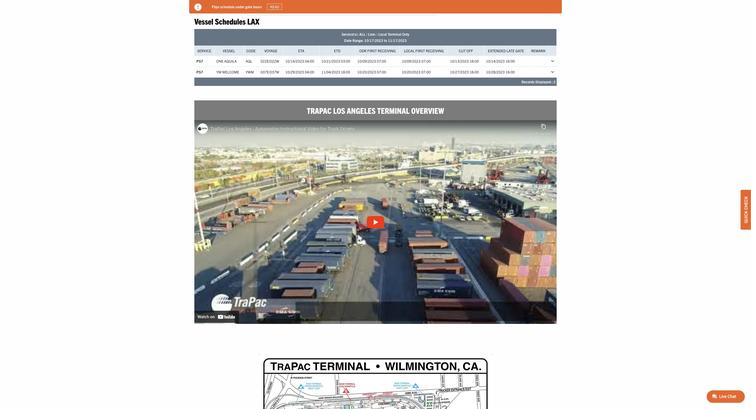 Task type: locate. For each thing, give the bounding box(es) containing it.
10/09/2023
[[357, 59, 376, 63], [402, 59, 421, 63]]

10/20/2023 07:00 down local first receiving
[[402, 70, 431, 74]]

gate
[[245, 4, 252, 9]]

read link
[[267, 4, 282, 10]]

03:00 right the -
[[284, 3, 295, 8]]

10/17/2023
[[364, 38, 383, 43]]

local up the to
[[378, 32, 387, 36]]

vessel for vessel
[[223, 48, 235, 53]]

1 10/20/2023 07:00 from the left
[[357, 70, 386, 74]]

0 vertical spatial terminal
[[388, 32, 401, 36]]

solid image
[[194, 4, 202, 11]]

local down 11/17/2023
[[404, 48, 415, 53]]

schedules
[[215, 16, 246, 26]]

022e/022w
[[261, 59, 279, 63]]

vessel
[[194, 16, 213, 26], [223, 48, 235, 53]]

records displayed : 2
[[522, 79, 556, 84]]

17:00 - 03:00
[[270, 3, 295, 8]]

1 10/09/2023 from the left
[[357, 59, 376, 63]]

late
[[507, 48, 515, 53]]

extended late gate
[[488, 48, 524, 53]]

first for odr
[[367, 48, 377, 53]]

11/04/2023 18:00
[[321, 70, 350, 74]]

local inside service(s): all | line: | local terminal only date range: 10/17/2023 to 11/17/2023
[[378, 32, 387, 36]]

date
[[344, 38, 352, 43]]

check
[[743, 196, 749, 210]]

10/29/2023
[[285, 70, 304, 74]]

1 ps7 from the top
[[196, 59, 203, 63]]

2 ps7 from the top
[[196, 70, 203, 74]]

1 10/14/2023 from the left
[[285, 59, 304, 63]]

10/13/2023
[[450, 59, 469, 63]]

0 horizontal spatial receiving
[[378, 48, 396, 53]]

16:00 down late
[[506, 59, 515, 63]]

2 first from the left
[[415, 48, 425, 53]]

| right all
[[366, 32, 367, 36]]

0 horizontal spatial local
[[378, 32, 387, 36]]

service
[[197, 48, 211, 53]]

2 04:00 from the top
[[305, 70, 314, 74]]

aql
[[246, 59, 252, 63]]

read
[[270, 4, 279, 9]]

angeles
[[347, 105, 376, 115]]

1 vertical spatial local
[[404, 48, 415, 53]]

1 horizontal spatial first
[[415, 48, 425, 53]]

one
[[216, 59, 223, 63]]

10/21/2023
[[321, 59, 340, 63]]

schedule
[[220, 4, 235, 9]]

0 vertical spatial 03:00
[[284, 3, 295, 8]]

10/29/2023 04:00
[[285, 70, 314, 74]]

16:00 for 10/28/2023 16:00
[[506, 70, 515, 74]]

1 vertical spatial 04:00
[[305, 70, 314, 74]]

10/14/2023 down extended
[[486, 59, 505, 63]]

10/13/2023 16:00
[[450, 59, 479, 63]]

17:00
[[270, 3, 281, 8]]

16:00
[[470, 59, 479, 63], [506, 59, 515, 63], [470, 70, 479, 74], [506, 70, 515, 74]]

receiving for local first receiving
[[426, 48, 444, 53]]

| right line: at the top of page
[[377, 32, 378, 36]]

04:00
[[305, 59, 314, 63], [305, 70, 314, 74]]

16:00 down 10/13/2023 16:00
[[470, 70, 479, 74]]

0 vertical spatial ps7
[[196, 59, 203, 63]]

1 horizontal spatial |
[[377, 32, 378, 36]]

10/20/2023 07:00 down odr first receiving
[[357, 70, 386, 74]]

main content
[[189, 0, 562, 339]]

10/20/2023 right 18:00
[[357, 70, 376, 74]]

07:00
[[377, 59, 386, 63], [421, 59, 431, 63], [377, 70, 386, 74], [421, 70, 431, 74]]

0 horizontal spatial first
[[367, 48, 377, 53]]

1 horizontal spatial 10/09/2023
[[402, 59, 421, 63]]

receiving
[[378, 48, 396, 53], [426, 48, 444, 53]]

under
[[235, 4, 245, 9]]

04:00 for 10/14/2023 04:00
[[305, 59, 314, 63]]

11/04/2023
[[321, 70, 340, 74]]

1 vertical spatial 03:00
[[341, 59, 350, 63]]

flips
[[212, 4, 220, 9]]

vessel up the aquila
[[223, 48, 235, 53]]

1 horizontal spatial 10/20/2023 07:00
[[402, 70, 431, 74]]

0 horizontal spatial 03:00
[[284, 3, 295, 8]]

first
[[367, 48, 377, 53], [415, 48, 425, 53]]

vessel schedules lax
[[194, 16, 259, 26]]

1 04:00 from the top
[[305, 59, 314, 63]]

10/28/2023
[[486, 70, 505, 74]]

0 horizontal spatial 10/09/2023 07:00
[[357, 59, 386, 63]]

terminal inside service(s): all | line: | local terminal only date range: 10/17/2023 to 11/17/2023
[[388, 32, 401, 36]]

quick check
[[743, 196, 749, 223]]

10/09/2023 down odr
[[357, 59, 376, 63]]

ps7 left ym
[[196, 70, 203, 74]]

1 horizontal spatial 10/20/2023
[[402, 70, 421, 74]]

displayed
[[535, 79, 551, 84]]

quick
[[743, 211, 749, 223]]

0 vertical spatial local
[[378, 32, 387, 36]]

ps7 down service
[[196, 59, 203, 63]]

10/20/2023 down local first receiving
[[402, 70, 421, 74]]

0 horizontal spatial 10/20/2023 07:00
[[357, 70, 386, 74]]

0 vertical spatial vessel
[[194, 16, 213, 26]]

1 horizontal spatial local
[[404, 48, 415, 53]]

04:00 up 10/29/2023 04:00
[[305, 59, 314, 63]]

local first receiving
[[404, 48, 444, 53]]

hours
[[253, 4, 262, 9]]

0 horizontal spatial |
[[366, 32, 367, 36]]

1 first from the left
[[367, 48, 377, 53]]

1 horizontal spatial 10/14/2023
[[486, 59, 505, 63]]

1 vertical spatial vessel
[[223, 48, 235, 53]]

10/21/2023 03:00
[[321, 59, 350, 63]]

10/14/2023 04:00
[[285, 59, 314, 63]]

1 horizontal spatial receiving
[[426, 48, 444, 53]]

1 receiving from the left
[[378, 48, 396, 53]]

16:00 down off
[[470, 59, 479, 63]]

ps7 for one aquila
[[196, 59, 203, 63]]

10/09/2023 07:00 down odr first receiving
[[357, 59, 386, 63]]

range:
[[353, 38, 364, 43]]

10/20/2023 07:00
[[357, 70, 386, 74], [402, 70, 431, 74]]

0 horizontal spatial 10/20/2023
[[357, 70, 376, 74]]

10/14/2023
[[285, 59, 304, 63], [486, 59, 505, 63]]

1 vertical spatial ps7
[[196, 70, 203, 74]]

vessel for vessel schedules lax
[[194, 16, 213, 26]]

terminal
[[388, 32, 401, 36], [377, 105, 410, 115]]

quick check link
[[741, 190, 751, 230]]

ps7
[[196, 59, 203, 63], [196, 70, 203, 74]]

0 horizontal spatial 10/14/2023
[[285, 59, 304, 63]]

0 horizontal spatial vessel
[[194, 16, 213, 26]]

10/09/2023 down local first receiving
[[402, 59, 421, 63]]

11/17/2023
[[388, 38, 407, 43]]

voyage
[[264, 48, 277, 53]]

vessel down solid image
[[194, 16, 213, 26]]

records
[[522, 79, 535, 84]]

10/14/2023 for 10/14/2023 04:00
[[285, 59, 304, 63]]

etd
[[334, 48, 341, 53]]

03:00 up 18:00
[[341, 59, 350, 63]]

trapac los angeles terminal overview
[[307, 105, 444, 115]]

trapac
[[307, 105, 332, 115]]

10/09/2023 07:00
[[357, 59, 386, 63], [402, 59, 431, 63]]

only
[[402, 32, 409, 36]]

0 vertical spatial 04:00
[[305, 59, 314, 63]]

03:00
[[284, 3, 295, 8], [341, 59, 350, 63]]

2 receiving from the left
[[426, 48, 444, 53]]

1 horizontal spatial vessel
[[223, 48, 235, 53]]

10/14/2023 up 10/29/2023
[[285, 59, 304, 63]]

1 vertical spatial terminal
[[377, 105, 410, 115]]

2 10/14/2023 from the left
[[486, 59, 505, 63]]

04:00 down 10/14/2023 04:00
[[305, 70, 314, 74]]

04:00 for 10/29/2023 04:00
[[305, 70, 314, 74]]

receiving for odr first receiving
[[378, 48, 396, 53]]

0 horizontal spatial 10/09/2023
[[357, 59, 376, 63]]

|
[[366, 32, 367, 36], [377, 32, 378, 36]]

10/09/2023 07:00 down local first receiving
[[402, 59, 431, 63]]

16:00 down the 10/14/2023 16:00 at the top of the page
[[506, 70, 515, 74]]

:
[[552, 79, 553, 84]]

1 horizontal spatial 10/09/2023 07:00
[[402, 59, 431, 63]]

10/20/2023
[[357, 70, 376, 74], [402, 70, 421, 74]]

extended
[[488, 48, 506, 53]]

local
[[378, 32, 387, 36], [404, 48, 415, 53]]



Task type: describe. For each thing, give the bounding box(es) containing it.
16:00 for 10/14/2023 16:00
[[506, 59, 515, 63]]

service(s): all | line: | local terminal only date range: 10/17/2023 to 11/17/2023
[[342, 32, 409, 43]]

remark
[[531, 48, 546, 53]]

10/14/2023 for 10/14/2023 16:00
[[486, 59, 505, 63]]

code
[[246, 48, 256, 53]]

to
[[384, 38, 387, 43]]

1 10/20/2023 from the left
[[357, 70, 376, 74]]

1 10/09/2023 07:00 from the left
[[357, 59, 386, 63]]

2 | from the left
[[377, 32, 378, 36]]

2 10/09/2023 07:00 from the left
[[402, 59, 431, 63]]

ym welcome
[[216, 70, 239, 74]]

cut off
[[459, 48, 473, 53]]

10/14/2023 16:00
[[486, 59, 515, 63]]

aquila
[[224, 59, 237, 63]]

ym
[[216, 70, 221, 74]]

one aquila
[[216, 59, 237, 63]]

2 10/09/2023 from the left
[[402, 59, 421, 63]]

los
[[333, 105, 345, 115]]

18:00
[[341, 70, 350, 74]]

-
[[282, 3, 283, 8]]

1 | from the left
[[366, 32, 367, 36]]

ps7 for ym welcome
[[196, 70, 203, 74]]

cut
[[459, 48, 466, 53]]

2 10/20/2023 07:00 from the left
[[402, 70, 431, 74]]

10/27/2023 16:00
[[450, 70, 479, 74]]

odr first receiving
[[359, 48, 396, 53]]

line:
[[368, 32, 376, 36]]

037e/037w
[[261, 70, 279, 74]]

overview
[[411, 105, 444, 115]]

2
[[553, 79, 556, 84]]

welcome
[[222, 70, 239, 74]]

1 horizontal spatial 03:00
[[341, 59, 350, 63]]

ywm
[[246, 70, 254, 74]]

off
[[467, 48, 473, 53]]

16:00 for 10/13/2023 16:00
[[470, 59, 479, 63]]

2 10/20/2023 from the left
[[402, 70, 421, 74]]

night
[[255, 3, 265, 8]]

all
[[359, 32, 366, 36]]

eta
[[298, 48, 304, 53]]

16:00 for 10/27/2023 16:00
[[470, 70, 479, 74]]

first for local
[[415, 48, 425, 53]]

main content containing vessel schedules lax
[[189, 0, 562, 339]]

gate
[[516, 48, 524, 53]]

lax
[[247, 16, 259, 26]]

service(s):
[[342, 32, 358, 36]]

flips schedule under gate hours
[[212, 4, 262, 9]]

10/28/2023 16:00
[[486, 70, 515, 74]]

10/27/2023
[[450, 70, 469, 74]]

odr
[[359, 48, 367, 53]]



Task type: vqa. For each thing, say whether or not it's contained in the screenshot.
automatically
no



